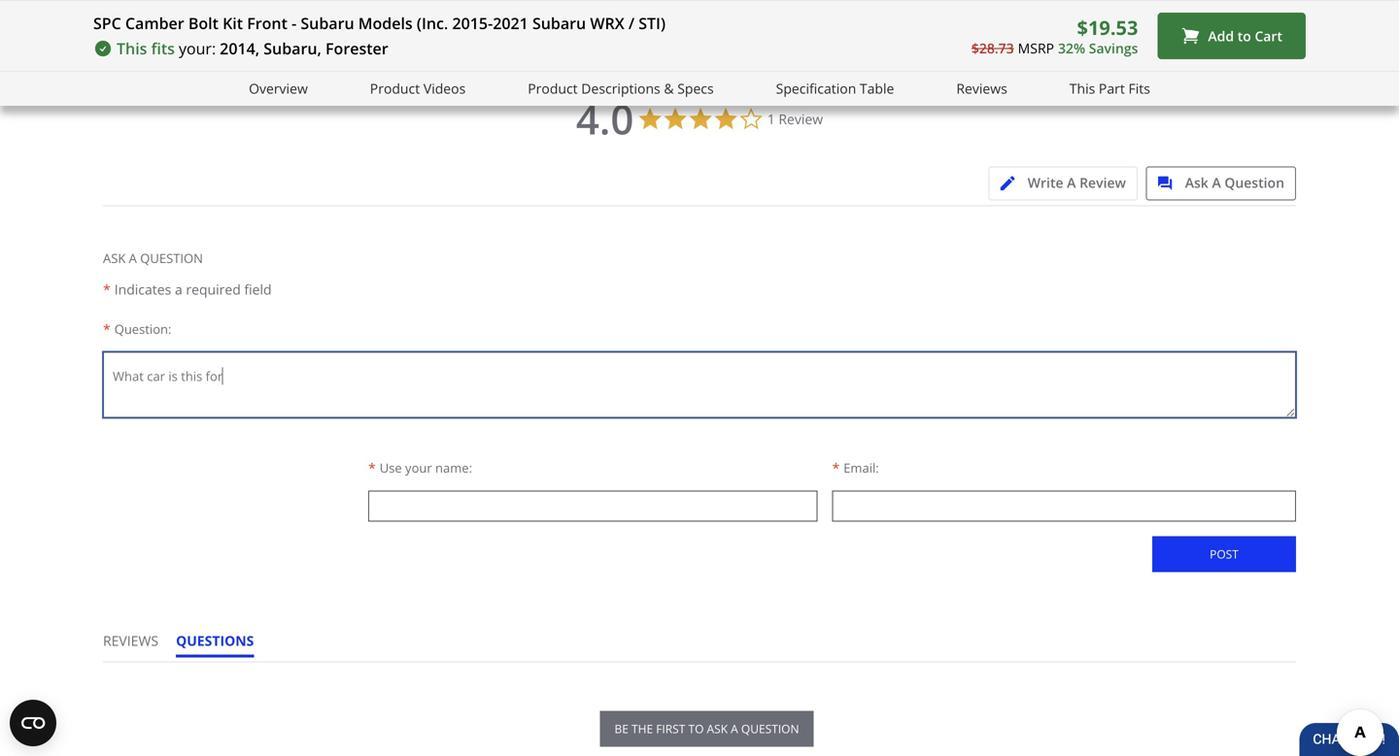 Task type: locate. For each thing, give the bounding box(es) containing it.
subaru left wrx
[[532, 13, 586, 34]]

4.0
[[576, 91, 634, 147]]

2 subaru from the left
[[532, 13, 586, 34]]

a
[[175, 280, 182, 299], [731, 721, 738, 737]]

0 vertical spatial this
[[117, 38, 147, 59]]

1 horizontal spatial this
[[1070, 79, 1095, 98]]

spc
[[93, 13, 121, 34]]

* down ask
[[103, 280, 110, 299]]

tab panel
[[103, 205, 1296, 599]]

to
[[1238, 26, 1251, 45], [688, 721, 704, 737]]

a inside 'tab panel'
[[129, 250, 137, 267]]

camber
[[125, 13, 184, 34]]

fits
[[1129, 79, 1150, 98]]

product left descriptions
[[528, 79, 578, 98]]

a
[[1067, 173, 1076, 192], [1212, 173, 1221, 192], [129, 250, 137, 267]]

fits
[[151, 38, 175, 59]]

be the first to ask a question button
[[600, 712, 814, 748]]

first
[[656, 721, 685, 737]]

subaru
[[301, 13, 354, 34], [532, 13, 586, 34]]

this
[[117, 38, 147, 59], [1070, 79, 1095, 98]]

1 horizontal spatial to
[[1238, 26, 1251, 45]]

this left fits
[[117, 38, 147, 59]]

2015-
[[452, 13, 493, 34]]

powered by
[[1194, 54, 1272, 72]]

2 product from the left
[[528, 79, 578, 98]]

None button
[[1152, 537, 1296, 573]]

0 horizontal spatial product
[[370, 79, 420, 98]]

subaru right -
[[301, 13, 354, 34]]

1
[[767, 110, 775, 128]]

name:
[[435, 459, 472, 477]]

None field
[[368, 491, 818, 522], [832, 491, 1296, 522], [368, 491, 818, 522], [832, 491, 1296, 522]]

a right ask at the right bottom of the page
[[731, 721, 738, 737]]

a for write
[[1067, 173, 1076, 192]]

2 horizontal spatial a
[[1212, 173, 1221, 192]]

add to cart button
[[1158, 13, 1306, 59]]

0 vertical spatial to
[[1238, 26, 1251, 45]]

specs
[[677, 79, 714, 98]]

add to cart
[[1208, 26, 1283, 45]]

1 vertical spatial a
[[731, 721, 738, 737]]

this part fits
[[1070, 79, 1150, 98]]

0 horizontal spatial a
[[175, 280, 182, 299]]

question
[[140, 250, 203, 267]]

product descriptions & specs link
[[528, 78, 714, 100]]

1 horizontal spatial subaru
[[532, 13, 586, 34]]

1 horizontal spatial a
[[1067, 173, 1076, 192]]

1 review
[[767, 110, 823, 128]]

None text field
[[103, 352, 1296, 418]]

1 horizontal spatial review
[[1080, 173, 1126, 192]]

write no frame image
[[1000, 176, 1025, 191]]

tab list
[[103, 632, 271, 662]]

a inside ask a question dropdown button
[[1212, 173, 1221, 192]]

a inside the write a review dropdown button
[[1067, 173, 1076, 192]]

your
[[405, 459, 432, 477]]

reviews
[[103, 632, 158, 650]]

product videos link
[[370, 78, 466, 100]]

0 horizontal spatial to
[[688, 721, 704, 737]]

0 horizontal spatial review
[[779, 110, 823, 128]]

1 vertical spatial review
[[1080, 173, 1126, 192]]

write a review button
[[989, 167, 1138, 201]]

to inside button
[[1238, 26, 1251, 45]]

msrp
[[1018, 39, 1054, 57]]

review right 1
[[779, 110, 823, 128]]

descriptions
[[581, 79, 660, 98]]

product descriptions & specs
[[528, 79, 714, 98]]

this left part
[[1070, 79, 1095, 98]]

ask
[[1185, 173, 1209, 192]]

to left ask at the right bottom of the page
[[688, 721, 704, 737]]

open widget image
[[10, 701, 56, 747]]

reviews link
[[956, 78, 1007, 100]]

0 horizontal spatial a
[[129, 250, 137, 267]]

a for ask
[[129, 250, 137, 267]]

to right add
[[1238, 26, 1251, 45]]

use
[[380, 459, 402, 477]]

ask a question
[[1185, 173, 1284, 192]]

1 product from the left
[[370, 79, 420, 98]]

review
[[779, 110, 823, 128], [1080, 173, 1126, 192]]

product
[[370, 79, 420, 98], [528, 79, 578, 98]]

indicates
[[114, 280, 171, 299]]

1 horizontal spatial a
[[731, 721, 738, 737]]

a right ask
[[129, 250, 137, 267]]

add
[[1208, 26, 1234, 45]]

0 horizontal spatial subaru
[[301, 13, 354, 34]]

write
[[1028, 173, 1063, 192]]

1 vertical spatial to
[[688, 721, 704, 737]]

1 vertical spatial this
[[1070, 79, 1095, 98]]

0 vertical spatial a
[[175, 280, 182, 299]]

* left the question:
[[103, 320, 110, 338]]

table
[[860, 79, 894, 98]]

a inside "button"
[[731, 721, 738, 737]]

models
[[358, 13, 413, 34]]

review right write
[[1080, 173, 1126, 192]]

field
[[244, 280, 272, 299]]

a right write
[[1067, 173, 1076, 192]]

a right ask at the top right of the page
[[1212, 173, 1221, 192]]

* left use
[[368, 459, 376, 477]]

* for * email:
[[832, 459, 840, 477]]

1 horizontal spatial product
[[528, 79, 578, 98]]

savings
[[1089, 39, 1138, 57]]

a down question
[[175, 280, 182, 299]]

powered by link
[[1194, 54, 1306, 78]]

32%
[[1058, 39, 1085, 57]]

product left the videos
[[370, 79, 420, 98]]

* left email:
[[832, 459, 840, 477]]

2021
[[493, 13, 528, 34]]

tab list containing reviews
[[103, 632, 271, 662]]

powered
[[1194, 54, 1250, 72]]

0 horizontal spatial this
[[117, 38, 147, 59]]

your:
[[179, 38, 216, 59]]

0 vertical spatial review
[[779, 110, 823, 128]]

reviews
[[956, 79, 1007, 98]]

-
[[292, 13, 297, 34]]

*
[[103, 280, 110, 299], [103, 320, 110, 338], [368, 459, 376, 477], [832, 459, 840, 477]]



Task type: describe. For each thing, give the bounding box(es) containing it.
dialog image
[[1158, 176, 1182, 191]]

product for product videos
[[370, 79, 420, 98]]

$19.53 $28.73 msrp 32% savings
[[971, 14, 1138, 57]]

* for * indicates a required field
[[103, 280, 110, 299]]

ask
[[707, 721, 728, 737]]

question
[[741, 721, 799, 737]]

forester
[[326, 38, 388, 59]]

product videos
[[370, 79, 466, 98]]

required
[[186, 280, 241, 299]]

$28.73
[[971, 39, 1014, 57]]

ask a question button
[[1146, 167, 1296, 201]]

this part fits link
[[1070, 78, 1150, 100]]

to inside "button"
[[688, 721, 704, 737]]

sti)
[[639, 13, 666, 34]]

* for * question:
[[103, 320, 110, 338]]

questions
[[176, 632, 254, 650]]

specification table
[[776, 79, 894, 98]]

videos
[[423, 79, 466, 98]]

tab panel containing *
[[103, 205, 1296, 599]]

be
[[614, 721, 629, 737]]

(inc.
[[417, 13, 448, 34]]

/
[[628, 13, 635, 34]]

the
[[632, 721, 653, 737]]

4.0 star rating element
[[576, 91, 634, 147]]

* email:
[[832, 459, 879, 477]]

spc camber bolt kit front - subaru models (inc. 2015-2021 subaru wrx / sti)
[[93, 13, 666, 34]]

question:
[[114, 321, 171, 338]]

* for * use your name:
[[368, 459, 376, 477]]

&
[[664, 79, 674, 98]]

this for this part fits
[[1070, 79, 1095, 98]]

be the first to ask a question
[[614, 721, 799, 737]]

specification
[[776, 79, 856, 98]]

none button inside 'tab panel'
[[1152, 537, 1296, 573]]

* question:
[[103, 320, 171, 338]]

a for ask
[[1212, 173, 1221, 192]]

this fits your: 2014, subaru, forester
[[117, 38, 388, 59]]

1 subaru from the left
[[301, 13, 354, 34]]

overview link
[[249, 78, 308, 100]]

product for product descriptions & specs
[[528, 79, 578, 98]]

* indicates a required field
[[103, 280, 272, 299]]

kit
[[223, 13, 243, 34]]

subaru,
[[264, 38, 321, 59]]

this for this fits your: 2014, subaru, forester
[[117, 38, 147, 59]]

specification table link
[[776, 78, 894, 100]]

overview
[[249, 79, 308, 98]]

email:
[[844, 459, 879, 477]]

part
[[1099, 79, 1125, 98]]

by
[[1253, 54, 1268, 72]]

* use your name:
[[368, 459, 472, 477]]

wrx
[[590, 13, 624, 34]]

write a review
[[1028, 173, 1126, 192]]

cart
[[1255, 26, 1283, 45]]

ask
[[103, 250, 126, 267]]

a inside 'tab panel'
[[175, 280, 182, 299]]

question
[[1225, 173, 1284, 192]]

ask a question
[[103, 250, 203, 267]]

$19.53
[[1077, 14, 1138, 41]]

front
[[247, 13, 288, 34]]

bolt
[[188, 13, 219, 34]]

2014,
[[220, 38, 260, 59]]

review inside the write a review dropdown button
[[1080, 173, 1126, 192]]



Task type: vqa. For each thing, say whether or not it's contained in the screenshot.
add to cart
yes



